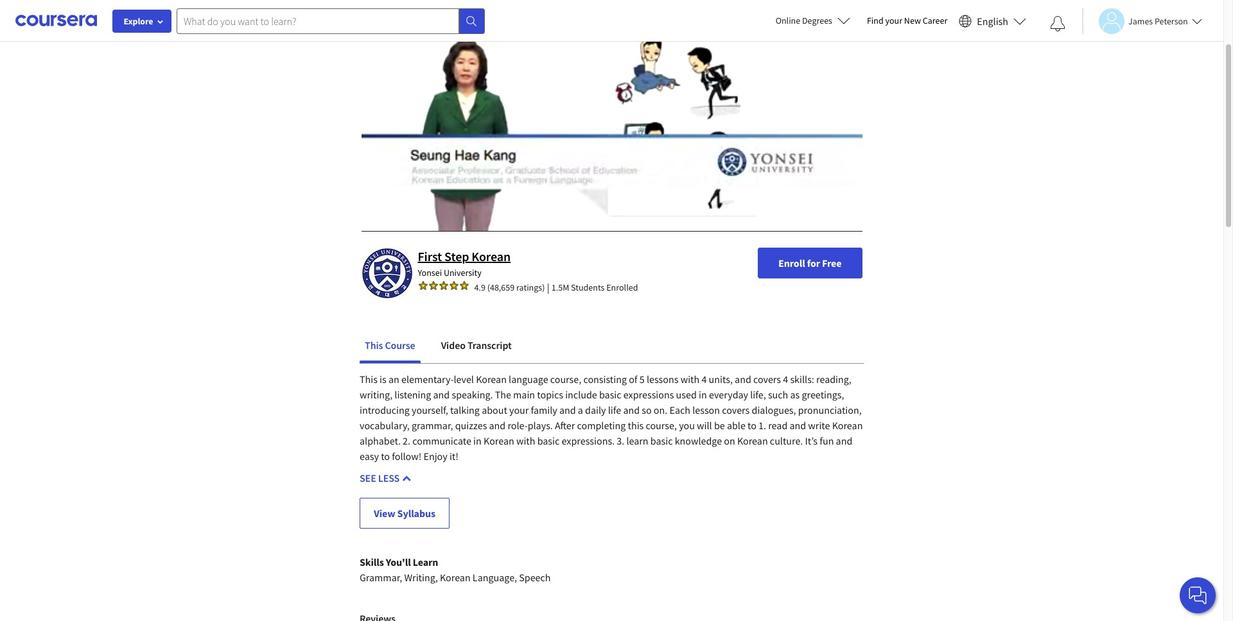 Task type: describe. For each thing, give the bounding box(es) containing it.
reading,
[[817, 373, 852, 386]]

daily
[[585, 404, 606, 417]]

korean up the
[[476, 373, 507, 386]]

expressions
[[624, 389, 674, 401]]

video transcript button
[[436, 330, 517, 361]]

level
[[454, 373, 474, 386]]

life,
[[751, 389, 766, 401]]

0 vertical spatial in
[[699, 389, 707, 401]]

and down about
[[489, 419, 506, 432]]

video
[[441, 339, 466, 352]]

korean down 1.
[[738, 435, 768, 448]]

expressions.
[[562, 435, 615, 448]]

such
[[768, 389, 789, 401]]

alphabet.
[[360, 435, 401, 448]]

communicate
[[413, 435, 472, 448]]

the
[[495, 389, 511, 401]]

5
[[640, 373, 645, 386]]

video player region
[[361, 0, 863, 232]]

view syllabus
[[374, 507, 436, 520]]

3 filled star image from the left
[[459, 281, 469, 291]]

follow!
[[392, 450, 422, 463]]

korean down pronunciation,
[[832, 419, 863, 432]]

2 4 from the left
[[783, 373, 789, 386]]

is
[[380, 373, 387, 386]]

|
[[547, 281, 550, 294]]

easy
[[360, 450, 379, 463]]

1 filled star image from the left
[[428, 281, 439, 291]]

see less
[[360, 472, 400, 485]]

it's
[[805, 435, 818, 448]]

james peterson
[[1129, 15, 1189, 27]]

new
[[905, 15, 921, 26]]

4.9
[[475, 282, 486, 293]]

find
[[867, 15, 884, 26]]

2 filled star image from the left
[[449, 281, 459, 291]]

writing,
[[360, 389, 393, 401]]

lesson
[[693, 404, 720, 417]]

online
[[776, 15, 801, 26]]

view
[[374, 507, 395, 520]]

free
[[822, 257, 842, 270]]

and right "fun" at the right bottom
[[836, 435, 853, 448]]

topics
[[537, 389, 563, 401]]

korean inside first step korean yonsei university
[[472, 248, 511, 265]]

university
[[444, 267, 482, 279]]

degrees
[[803, 15, 833, 26]]

and up yourself,
[[433, 389, 450, 401]]

this is an elementary-level korean language course, consisting of 5 lessons with 4 units, and covers 4 skills: reading, writing, listening and speaking. the main topics include basic expressions used in everyday life, such as greetings, introducing yourself, talking about your family and a daily life and so on. each lesson covers dialogues, pronunciation, vocabulary, grammar, quizzes and role-plays.   after completing this course, you will be able to 1. read and write korean alphabet. 2. communicate in korean with basic expressions. 3. learn basic knowledge on korean culture.  it's fun and easy to follow! enjoy it!
[[360, 373, 863, 463]]

this for this course
[[365, 339, 383, 352]]

first step korean link
[[418, 248, 511, 265]]

step
[[445, 248, 469, 265]]

life
[[608, 404, 621, 417]]

yonsei university image
[[361, 248, 413, 299]]

pronunciation,
[[798, 404, 862, 417]]

consisting
[[584, 373, 627, 386]]

enrolled
[[607, 282, 638, 293]]

and left 'so'
[[623, 404, 640, 417]]

introducing
[[360, 404, 410, 417]]

it!
[[450, 450, 459, 463]]

enjoy
[[424, 450, 448, 463]]

on
[[724, 435, 736, 448]]

2.
[[403, 435, 411, 448]]

lessons
[[647, 373, 679, 386]]

main
[[513, 389, 535, 401]]

3.
[[617, 435, 625, 448]]

you'll
[[386, 556, 411, 569]]

james peterson button
[[1083, 8, 1203, 34]]

yourself,
[[412, 404, 448, 417]]

culture.
[[770, 435, 803, 448]]

enroll for free button
[[758, 248, 863, 279]]

will
[[697, 419, 712, 432]]

view syllabus button
[[360, 498, 450, 529]]

1.5m
[[552, 282, 569, 293]]

skills you'll learn grammar, writing, korean language, speech
[[360, 556, 551, 585]]

skills:
[[791, 373, 815, 386]]

write
[[809, 419, 830, 432]]

first
[[418, 248, 442, 265]]

language,
[[473, 572, 517, 585]]

1.
[[759, 419, 767, 432]]

course
[[385, 339, 415, 352]]

and left a
[[560, 404, 576, 417]]

first step korean yonsei university
[[418, 248, 511, 279]]

grammar,
[[360, 572, 402, 585]]

yonsei university link
[[418, 267, 482, 279]]

each
[[670, 404, 691, 417]]

0 horizontal spatial basic
[[538, 435, 560, 448]]

a
[[578, 404, 583, 417]]

students
[[571, 282, 605, 293]]

this course
[[365, 339, 415, 352]]

speaking.
[[452, 389, 493, 401]]

be
[[714, 419, 725, 432]]

speech
[[519, 572, 551, 585]]

and up culture.
[[790, 419, 806, 432]]

1 filled star image from the left
[[418, 281, 428, 291]]

syllabus
[[397, 507, 436, 520]]



Task type: locate. For each thing, give the bounding box(es) containing it.
coursera image
[[15, 10, 97, 31]]

your up role-
[[510, 404, 529, 417]]

for
[[807, 257, 820, 270]]

yonsei
[[418, 267, 442, 279]]

as
[[791, 389, 800, 401]]

4
[[702, 373, 707, 386], [783, 373, 789, 386]]

korean inside skills you'll learn grammar, writing, korean language, speech
[[440, 572, 471, 585]]

0 vertical spatial course,
[[551, 373, 582, 386]]

of
[[629, 373, 638, 386]]

filled star image
[[428, 281, 439, 291], [449, 281, 459, 291], [459, 281, 469, 291]]

0 vertical spatial your
[[886, 15, 903, 26]]

include
[[566, 389, 597, 401]]

role-
[[508, 419, 528, 432]]

language
[[509, 373, 548, 386]]

with
[[681, 373, 700, 386], [517, 435, 536, 448]]

this left is
[[360, 373, 378, 386]]

1 vertical spatial course,
[[646, 419, 677, 432]]

covers up able
[[722, 404, 750, 417]]

0 horizontal spatial 4
[[702, 373, 707, 386]]

to
[[748, 419, 757, 432], [381, 450, 390, 463]]

fun
[[820, 435, 834, 448]]

your inside this is an elementary-level korean language course, consisting of 5 lessons with 4 units, and covers 4 skills: reading, writing, listening and speaking. the main topics include basic expressions used in everyday life, such as greetings, introducing yourself, talking about your family and a daily life and so on. each lesson covers dialogues, pronunciation, vocabulary, grammar, quizzes and role-plays.   after completing this course, you will be able to 1. read and write korean alphabet. 2. communicate in korean with basic expressions. 3. learn basic knowledge on korean culture.  it's fun and easy to follow! enjoy it!
[[510, 404, 529, 417]]

see
[[360, 472, 376, 485]]

2 horizontal spatial basic
[[651, 435, 673, 448]]

explore
[[124, 15, 153, 27]]

so
[[642, 404, 652, 417]]

video transcript
[[441, 339, 512, 352]]

with up used
[[681, 373, 700, 386]]

units,
[[709, 373, 733, 386]]

1 vertical spatial this
[[360, 373, 378, 386]]

basic down plays.
[[538, 435, 560, 448]]

english button
[[954, 0, 1032, 42]]

1 horizontal spatial covers
[[754, 373, 781, 386]]

able
[[727, 419, 746, 432]]

elementary-
[[402, 373, 454, 386]]

0 vertical spatial to
[[748, 419, 757, 432]]

peterson
[[1155, 15, 1189, 27]]

used
[[676, 389, 697, 401]]

this inside this is an elementary-level korean language course, consisting of 5 lessons with 4 units, and covers 4 skills: reading, writing, listening and speaking. the main topics include basic expressions used in everyday life, such as greetings, introducing yourself, talking about your family and a daily life and so on. each lesson covers dialogues, pronunciation, vocabulary, grammar, quizzes and role-plays.   after completing this course, you will be able to 1. read and write korean alphabet. 2. communicate in korean with basic expressions. 3. learn basic knowledge on korean culture.  it's fun and easy to follow! enjoy it!
[[360, 373, 378, 386]]

filled star image down university
[[459, 281, 469, 291]]

0 horizontal spatial course,
[[551, 373, 582, 386]]

chat with us image
[[1188, 586, 1209, 607]]

0 horizontal spatial to
[[381, 450, 390, 463]]

enroll for free
[[779, 257, 842, 270]]

family
[[531, 404, 558, 417]]

your right find
[[886, 15, 903, 26]]

basic up "life"
[[599, 389, 622, 401]]

transcript
[[468, 339, 512, 352]]

filled star image down yonsei
[[428, 281, 439, 291]]

dialogues,
[[752, 404, 796, 417]]

basic
[[599, 389, 622, 401], [538, 435, 560, 448], [651, 435, 673, 448]]

with down role-
[[517, 435, 536, 448]]

to left 1.
[[748, 419, 757, 432]]

covers
[[754, 373, 781, 386], [722, 404, 750, 417]]

korean down role-
[[484, 435, 515, 448]]

read
[[769, 419, 788, 432]]

learn
[[627, 435, 649, 448]]

online degrees
[[776, 15, 833, 26]]

enroll
[[779, 257, 805, 270]]

this course button
[[360, 330, 421, 361]]

1 horizontal spatial 4
[[783, 373, 789, 386]]

What do you want to learn? text field
[[177, 8, 459, 34]]

course, up include
[[551, 373, 582, 386]]

0 horizontal spatial filled star image
[[418, 281, 428, 291]]

(48,659
[[487, 282, 515, 293]]

1 horizontal spatial filled star image
[[439, 281, 449, 291]]

filled star image down yonsei
[[418, 281, 428, 291]]

less
[[378, 472, 400, 485]]

None search field
[[177, 8, 485, 34]]

covers up "life,"
[[754, 373, 781, 386]]

an
[[389, 373, 400, 386]]

0 horizontal spatial in
[[474, 435, 482, 448]]

4 left units, on the bottom right
[[702, 373, 707, 386]]

course details tabs tab list
[[360, 330, 864, 364]]

completing
[[577, 419, 626, 432]]

1 horizontal spatial basic
[[599, 389, 622, 401]]

and up everyday
[[735, 373, 752, 386]]

1 horizontal spatial your
[[886, 15, 903, 26]]

korean up the (48,659 at the left top
[[472, 248, 511, 265]]

0 vertical spatial this
[[365, 339, 383, 352]]

filled star image down yonsei university link on the left top of the page
[[439, 281, 449, 291]]

1 horizontal spatial with
[[681, 373, 700, 386]]

on.
[[654, 404, 668, 417]]

find your new career link
[[861, 13, 954, 29]]

filled star image
[[418, 281, 428, 291], [439, 281, 449, 291]]

your
[[886, 15, 903, 26], [510, 404, 529, 417]]

0 horizontal spatial covers
[[722, 404, 750, 417]]

english
[[977, 14, 1009, 27]]

online degrees button
[[766, 6, 861, 35]]

1 vertical spatial your
[[510, 404, 529, 417]]

1 horizontal spatial in
[[699, 389, 707, 401]]

filled star image down yonsei university link on the left top of the page
[[449, 281, 459, 291]]

after
[[555, 419, 575, 432]]

1 vertical spatial with
[[517, 435, 536, 448]]

skills
[[360, 556, 384, 569]]

1 4 from the left
[[702, 373, 707, 386]]

0 horizontal spatial with
[[517, 435, 536, 448]]

0 horizontal spatial your
[[510, 404, 529, 417]]

james
[[1129, 15, 1153, 27]]

0 vertical spatial covers
[[754, 373, 781, 386]]

see less link
[[360, 471, 864, 486]]

and
[[735, 373, 752, 386], [433, 389, 450, 401], [560, 404, 576, 417], [623, 404, 640, 417], [489, 419, 506, 432], [790, 419, 806, 432], [836, 435, 853, 448]]

in down quizzes on the left bottom
[[474, 435, 482, 448]]

quizzes
[[455, 419, 487, 432]]

4.9 (48,659 ratings) | 1.5m students enrolled
[[475, 281, 638, 294]]

listening
[[395, 389, 431, 401]]

basic right learn
[[651, 435, 673, 448]]

korean right writing, at the left bottom of the page
[[440, 572, 471, 585]]

1 horizontal spatial course,
[[646, 419, 677, 432]]

you
[[679, 419, 695, 432]]

4 left skills: at bottom
[[783, 373, 789, 386]]

1 vertical spatial to
[[381, 450, 390, 463]]

1 vertical spatial in
[[474, 435, 482, 448]]

this for this is an elementary-level korean language course, consisting of 5 lessons with 4 units, and covers 4 skills: reading, writing, listening and speaking. the main topics include basic expressions used in everyday life, such as greetings, introducing yourself, talking about your family and a daily life and so on. each lesson covers dialogues, pronunciation, vocabulary, grammar, quizzes and role-plays.   after completing this course, you will be able to 1. read and write korean alphabet. 2. communicate in korean with basic expressions. 3. learn basic knowledge on korean culture.  it's fun and easy to follow! enjoy it!
[[360, 373, 378, 386]]

course, down on.
[[646, 419, 677, 432]]

everyday
[[709, 389, 749, 401]]

2 filled star image from the left
[[439, 281, 449, 291]]

grammar,
[[412, 419, 453, 432]]

this left course
[[365, 339, 383, 352]]

1 horizontal spatial to
[[748, 419, 757, 432]]

career
[[923, 15, 948, 26]]

1 vertical spatial covers
[[722, 404, 750, 417]]

talking
[[450, 404, 480, 417]]

this
[[628, 419, 644, 432]]

to right easy
[[381, 450, 390, 463]]

explore button
[[112, 10, 172, 33]]

this inside button
[[365, 339, 383, 352]]

0 vertical spatial with
[[681, 373, 700, 386]]

this
[[365, 339, 383, 352], [360, 373, 378, 386]]

in up lesson
[[699, 389, 707, 401]]

show notifications image
[[1051, 16, 1066, 31]]

find your new career
[[867, 15, 948, 26]]



Task type: vqa. For each thing, say whether or not it's contained in the screenshot.
It's
yes



